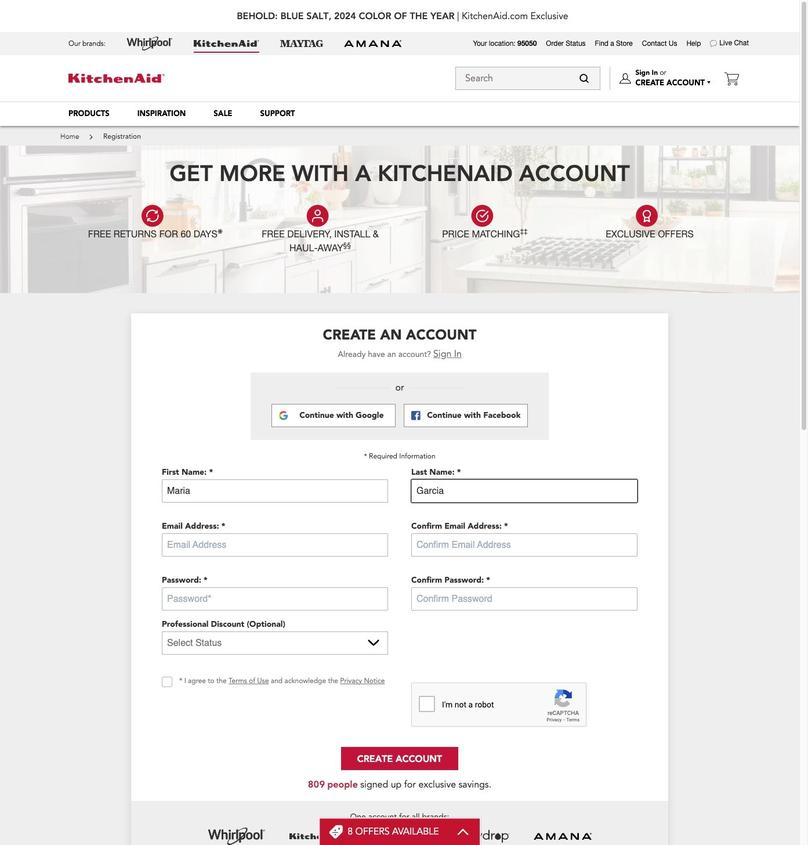 Task type: describe. For each thing, give the bounding box(es) containing it.
Confirm Email Address email field
[[412, 534, 638, 557]]

amana image
[[344, 39, 402, 48]]

Search search field
[[456, 67, 601, 90]]

support element
[[260, 108, 295, 119]]

0 vertical spatial whirlpool image
[[127, 37, 173, 51]]

amanalogo nav image
[[534, 822, 592, 845]]

Last Name text field
[[412, 479, 638, 503]]



Task type: vqa. For each thing, say whether or not it's contained in the screenshot.
the "gift-"
no



Task type: locate. For each thing, give the bounding box(es) containing it.
0 horizontal spatial maytag image
[[280, 40, 323, 47]]

maytag image
[[280, 40, 323, 47], [371, 822, 429, 845]]

1 vertical spatial maytag image
[[371, 822, 429, 845]]

2 horizontal spatial kitchenaid image
[[289, 822, 348, 845]]

Password password field
[[162, 588, 388, 611]]

1 horizontal spatial kitchenaid image
[[194, 40, 260, 47]]

inspiration element
[[137, 108, 186, 119]]

kitchenaid image
[[194, 40, 260, 47], [69, 74, 165, 83], [289, 822, 348, 845]]

First Name text field
[[162, 479, 388, 503]]

products element
[[69, 108, 110, 119]]

1 vertical spatial whirlpool image
[[208, 822, 266, 845]]

1 vertical spatial kitchenaid image
[[69, 74, 165, 83]]

1 horizontal spatial whirlpool image
[[208, 822, 266, 845]]

0 horizontal spatial kitchenaid image
[[69, 74, 165, 83]]

Confirm Password password field
[[412, 588, 638, 611]]

Email Address email field
[[162, 534, 388, 557]]

everydrop image
[[453, 822, 511, 845]]

2 vertical spatial kitchenaid image
[[289, 822, 348, 845]]

0 vertical spatial maytag image
[[280, 40, 323, 47]]

0 horizontal spatial whirlpool image
[[127, 37, 173, 51]]

1 horizontal spatial maytag image
[[371, 822, 429, 845]]

menu
[[55, 102, 746, 126]]

whirlpool image
[[127, 37, 173, 51], [208, 822, 266, 845]]

sale element
[[214, 108, 233, 119]]

0 vertical spatial kitchenaid image
[[194, 40, 260, 47]]



